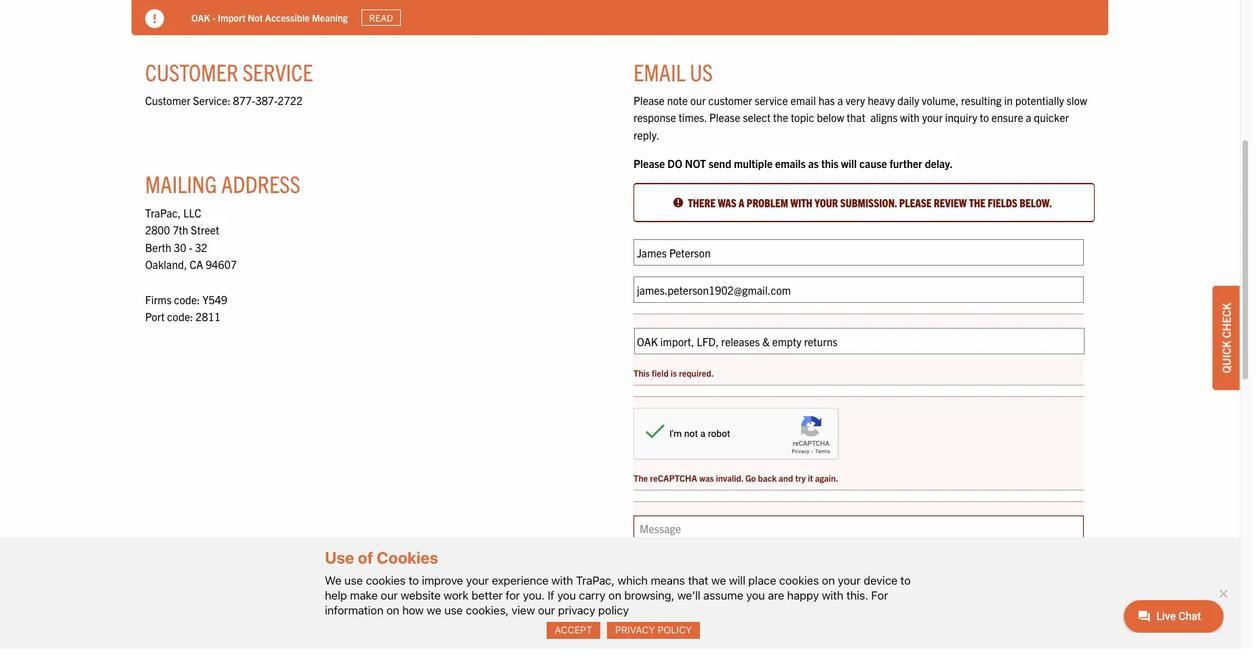 Task type: locate. For each thing, give the bounding box(es) containing it.
0 vertical spatial use
[[345, 574, 363, 588]]

your inside please note our customer service email has a very heavy daily volume, resulting in potentially slow response times. please select the topic below that  aligns with your inquiry to ensure a quicker reply.
[[922, 111, 943, 124]]

there
[[688, 196, 716, 210]]

below
[[817, 111, 844, 124]]

0 vertical spatial we
[[711, 574, 726, 588]]

2 horizontal spatial our
[[691, 93, 706, 107]]

use of cookies we use cookies to improve your experience with trapac, which means that we will place cookies on your device to help make our website work better for you. if you carry on browsing, we'll assume you are happy with this. for information on how we use cookies, view our privacy policy
[[325, 549, 911, 618]]

0 horizontal spatial to
[[409, 574, 419, 588]]

no image
[[1216, 587, 1230, 601]]

street
[[191, 223, 219, 237]]

send
[[709, 156, 732, 170]]

0 horizontal spatial our
[[381, 589, 398, 603]]

this
[[821, 156, 839, 170]]

main content containing customer service
[[132, 28, 1109, 650]]

our inside please note our customer service email has a very heavy daily volume, resulting in potentially slow response times. please select the topic below that  aligns with your inquiry to ensure a quicker reply.
[[691, 93, 706, 107]]

1 horizontal spatial -
[[212, 11, 216, 23]]

main content
[[132, 28, 1109, 650]]

to right the device
[[901, 574, 911, 588]]

your down this
[[815, 196, 838, 210]]

invalid.
[[716, 473, 744, 484]]

0 horizontal spatial will
[[729, 574, 746, 588]]

the inside please note our customer service email has a very heavy daily volume, resulting in potentially slow response times. please select the topic below that  aligns with your inquiry to ensure a quicker reply.
[[773, 111, 789, 124]]

your down "volume,"
[[922, 111, 943, 124]]

was left invalid.
[[699, 473, 714, 484]]

please left do
[[634, 156, 665, 170]]

0 vertical spatial a
[[838, 93, 843, 107]]

with down 'daily'
[[900, 111, 920, 124]]

we
[[325, 574, 342, 588]]

to
[[980, 111, 989, 124], [409, 574, 419, 588], [901, 574, 911, 588]]

0 vertical spatial that
[[847, 111, 866, 124]]

1 vertical spatial that
[[688, 574, 709, 588]]

1 horizontal spatial on
[[609, 589, 622, 603]]

please down customer
[[709, 111, 741, 124]]

solid image
[[145, 9, 164, 28]]

policy
[[658, 625, 692, 637]]

this
[[634, 368, 650, 379], [634, 583, 650, 595]]

2 vertical spatial our
[[538, 604, 555, 618]]

required.
[[679, 368, 714, 379], [679, 583, 714, 595]]

1 vertical spatial field
[[652, 583, 669, 595]]

emails
[[775, 156, 806, 170]]

your
[[922, 111, 943, 124], [815, 196, 838, 210], [466, 574, 489, 588], [838, 574, 861, 588]]

0 vertical spatial will
[[841, 156, 857, 170]]

that up we'll
[[688, 574, 709, 588]]

1 vertical spatial trapac,
[[576, 574, 615, 588]]

0 vertical spatial this
[[634, 368, 650, 379]]

with inside please note our customer service email has a very heavy daily volume, resulting in potentially slow response times. please select the topic below that  aligns with your inquiry to ensure a quicker reply.
[[900, 111, 920, 124]]

slow
[[1067, 93, 1087, 107]]

a
[[838, 93, 843, 107], [1026, 111, 1032, 124], [739, 196, 745, 210]]

0 vertical spatial our
[[691, 93, 706, 107]]

policy
[[598, 604, 629, 618]]

1 vertical spatial the
[[969, 196, 986, 210]]

cookies up happy on the right bottom of page
[[779, 574, 819, 588]]

means
[[651, 574, 685, 588]]

0 horizontal spatial was
[[699, 473, 714, 484]]

that down very
[[847, 111, 866, 124]]

1 horizontal spatial cookies
[[779, 574, 819, 588]]

back
[[758, 473, 777, 484]]

address
[[221, 169, 301, 198]]

we up assume
[[711, 574, 726, 588]]

on
[[822, 574, 835, 588], [609, 589, 622, 603], [387, 604, 399, 618]]

32
[[195, 241, 207, 254]]

- inside trapac, llc 2800 7th street berth 30 - 32 oakland, ca 94607
[[189, 241, 193, 254]]

accessible
[[265, 11, 310, 23]]

that inside please note our customer service email has a very heavy daily volume, resulting in potentially slow response times. please select the topic below that  aligns with your inquiry to ensure a quicker reply.
[[847, 111, 866, 124]]

was right there
[[718, 196, 737, 210]]

0 horizontal spatial cookies
[[366, 574, 406, 588]]

accept link
[[547, 623, 601, 640]]

has
[[819, 93, 835, 107]]

our
[[691, 93, 706, 107], [381, 589, 398, 603], [538, 604, 555, 618]]

this.
[[847, 589, 868, 603]]

1 horizontal spatial that
[[847, 111, 866, 124]]

1 horizontal spatial you
[[746, 589, 765, 603]]

1 vertical spatial customer
[[145, 93, 190, 107]]

note
[[667, 93, 688, 107]]

quick check link
[[1213, 286, 1240, 391]]

0 horizontal spatial use
[[345, 574, 363, 588]]

use up 'make'
[[345, 574, 363, 588]]

1 vertical spatial required.
[[679, 583, 714, 595]]

ca
[[190, 258, 203, 272]]

0 horizontal spatial the
[[773, 111, 789, 124]]

happy
[[787, 589, 819, 603]]

a right has
[[838, 93, 843, 107]]

1 horizontal spatial will
[[841, 156, 857, 170]]

make
[[350, 589, 378, 603]]

0 vertical spatial code:
[[174, 293, 200, 306]]

there was a problem with your submission. please review the fields below.
[[688, 196, 1052, 210]]

mailing
[[145, 169, 217, 198]]

1 vertical spatial this
[[634, 583, 650, 595]]

customer
[[708, 93, 752, 107]]

improve
[[422, 574, 463, 588]]

2 customer from the top
[[145, 93, 190, 107]]

a left problem
[[739, 196, 745, 210]]

email
[[791, 93, 816, 107]]

work
[[444, 589, 469, 603]]

customer left the service: on the top left of the page
[[145, 93, 190, 107]]

very
[[846, 93, 865, 107]]

0 horizontal spatial that
[[688, 574, 709, 588]]

to up website
[[409, 574, 419, 588]]

please
[[634, 93, 665, 107], [709, 111, 741, 124], [634, 156, 665, 170], [899, 196, 932, 210]]

cookies up 'make'
[[366, 574, 406, 588]]

the left fields
[[969, 196, 986, 210]]

oak - import not accessible meaning
[[191, 11, 348, 23]]

not
[[248, 11, 263, 23]]

customer for customer service: 877-387-2722
[[145, 93, 190, 107]]

0 vertical spatial customer
[[145, 57, 238, 86]]

ensure
[[992, 111, 1024, 124]]

to down resulting
[[980, 111, 989, 124]]

1 vertical spatial use
[[444, 604, 463, 618]]

privacy policy link
[[607, 623, 700, 640]]

code: right port
[[167, 310, 193, 324]]

0 horizontal spatial we
[[427, 604, 442, 618]]

- right 30
[[189, 241, 193, 254]]

you down place
[[746, 589, 765, 603]]

privacy
[[558, 604, 596, 618]]

Your Email text field
[[634, 277, 1084, 303]]

1 vertical spatial will
[[729, 574, 746, 588]]

recaptcha
[[650, 473, 697, 484]]

2 this from the top
[[634, 583, 650, 595]]

go
[[746, 473, 756, 484]]

was
[[718, 196, 737, 210], [699, 473, 714, 484]]

1 vertical spatial our
[[381, 589, 398, 603]]

1 horizontal spatial trapac,
[[576, 574, 615, 588]]

1 vertical spatial is
[[671, 583, 677, 595]]

0 vertical spatial is
[[671, 368, 677, 379]]

your up better
[[466, 574, 489, 588]]

with right problem
[[791, 196, 813, 210]]

our right 'make'
[[381, 589, 398, 603]]

customer up the service: on the top left of the page
[[145, 57, 238, 86]]

are
[[768, 589, 784, 603]]

oak
[[191, 11, 210, 23]]

a down potentially
[[1026, 111, 1032, 124]]

please up response on the right of the page
[[634, 93, 665, 107]]

cause
[[860, 156, 887, 170]]

trapac, up 2800
[[145, 206, 181, 220]]

carry
[[579, 589, 606, 603]]

1 horizontal spatial to
[[901, 574, 911, 588]]

will right this
[[841, 156, 857, 170]]

2 horizontal spatial a
[[1026, 111, 1032, 124]]

trapac, up carry
[[576, 574, 615, 588]]

our up the times.
[[691, 93, 706, 107]]

the down the service
[[773, 111, 789, 124]]

2 cookies from the left
[[779, 574, 819, 588]]

2 you from the left
[[746, 589, 765, 603]]

we'll
[[678, 589, 701, 603]]

use down the work
[[444, 604, 463, 618]]

device
[[864, 574, 898, 588]]

customer for customer service
[[145, 57, 238, 86]]

we
[[711, 574, 726, 588], [427, 604, 442, 618]]

trapac, llc 2800 7th street berth 30 - 32 oakland, ca 94607
[[145, 206, 237, 272]]

times.
[[679, 111, 707, 124]]

trapac,
[[145, 206, 181, 220], [576, 574, 615, 588]]

we down website
[[427, 604, 442, 618]]

volume,
[[922, 93, 959, 107]]

-
[[212, 11, 216, 23], [189, 241, 193, 254]]

reply.
[[634, 128, 660, 142]]

0 horizontal spatial on
[[387, 604, 399, 618]]

- right oak on the left of page
[[212, 11, 216, 23]]

1 customer from the top
[[145, 57, 238, 86]]

0 horizontal spatial you
[[557, 589, 576, 603]]

None submit
[[634, 624, 691, 643]]

1 this field is required. from the top
[[634, 368, 714, 379]]

1 vertical spatial on
[[609, 589, 622, 603]]

0 vertical spatial was
[[718, 196, 737, 210]]

387-
[[255, 93, 278, 107]]

2 vertical spatial a
[[739, 196, 745, 210]]

trapac, inside trapac, llc 2800 7th street berth 30 - 32 oakland, ca 94607
[[145, 206, 181, 220]]

1 horizontal spatial we
[[711, 574, 726, 588]]

potentially
[[1015, 93, 1064, 107]]

0 vertical spatial the
[[773, 111, 789, 124]]

topic
[[791, 111, 814, 124]]

0 vertical spatial field
[[652, 368, 669, 379]]

2 horizontal spatial on
[[822, 574, 835, 588]]

daily
[[898, 93, 920, 107]]

customer
[[145, 57, 238, 86], [145, 93, 190, 107]]

please left review
[[899, 196, 932, 210]]

on down message text field
[[822, 574, 835, 588]]

1 field from the top
[[652, 368, 669, 379]]

our down if
[[538, 604, 555, 618]]

0 horizontal spatial -
[[189, 241, 193, 254]]

0 horizontal spatial trapac,
[[145, 206, 181, 220]]

code: up 2811
[[174, 293, 200, 306]]

1 vertical spatial -
[[189, 241, 193, 254]]

with up if
[[552, 574, 573, 588]]

service
[[755, 93, 788, 107]]

0 vertical spatial required.
[[679, 368, 714, 379]]

1 vertical spatial we
[[427, 604, 442, 618]]

will up assume
[[729, 574, 746, 588]]

0 vertical spatial this field is required.
[[634, 368, 714, 379]]

94607
[[206, 258, 237, 272]]

to inside please note our customer service email has a very heavy daily volume, resulting in potentially slow response times. please select the topic below that  aligns with your inquiry to ensure a quicker reply.
[[980, 111, 989, 124]]

you right if
[[557, 589, 576, 603]]

1 vertical spatial this field is required.
[[634, 583, 714, 595]]

0 vertical spatial trapac,
[[145, 206, 181, 220]]

on left how
[[387, 604, 399, 618]]

again.
[[815, 473, 839, 484]]

on up policy
[[609, 589, 622, 603]]

in
[[1004, 93, 1013, 107]]

with
[[900, 111, 920, 124], [791, 196, 813, 210], [552, 574, 573, 588], [822, 589, 844, 603]]

2 horizontal spatial to
[[980, 111, 989, 124]]



Task type: vqa. For each thing, say whether or not it's contained in the screenshot.
"OAK - Import Not Accessible Meaning"
yes



Task type: describe. For each thing, give the bounding box(es) containing it.
please do not send multiple emails as this will cause further delay.
[[634, 156, 953, 170]]

2722
[[278, 93, 303, 107]]

cookies,
[[466, 604, 509, 618]]

1 vertical spatial code:
[[167, 310, 193, 324]]

how
[[402, 604, 424, 618]]

response
[[634, 111, 676, 124]]

firms code:  y549 port code:  2811
[[145, 293, 227, 324]]

mailing address
[[145, 169, 301, 198]]

import
[[218, 11, 246, 23]]

use
[[325, 549, 354, 568]]

as
[[808, 156, 819, 170]]

below.
[[1020, 196, 1052, 210]]

1 vertical spatial was
[[699, 473, 714, 484]]

2 required. from the top
[[679, 583, 714, 595]]

877-
[[233, 93, 255, 107]]

that inside use of cookies we use cookies to improve your experience with trapac, which means that we will place cookies on your device to help make our website work better for you. if you carry on browsing, we'll assume you are happy with this. for information on how we use cookies, view our privacy policy
[[688, 574, 709, 588]]

inquiry
[[945, 111, 978, 124]]

quick check
[[1220, 303, 1233, 374]]

privacy
[[615, 625, 655, 637]]

with left this.
[[822, 589, 844, 603]]

1 horizontal spatial was
[[718, 196, 737, 210]]

2800
[[145, 223, 170, 237]]

not
[[685, 156, 706, 170]]

1 horizontal spatial our
[[538, 604, 555, 618]]

Message text field
[[634, 516, 1084, 570]]

quick
[[1220, 341, 1233, 374]]

information
[[325, 604, 384, 618]]

try
[[795, 473, 806, 484]]

y549
[[203, 293, 227, 306]]

email
[[634, 57, 686, 86]]

customer service: 877-387-2722
[[145, 93, 303, 107]]

7th
[[173, 223, 188, 237]]

browsing,
[[625, 589, 675, 603]]

trapac, inside use of cookies we use cookies to improve your experience with trapac, which means that we will place cookies on your device to help make our website work better for you. if you carry on browsing, we'll assume you are happy with this. for information on how we use cookies, view our privacy policy
[[576, 574, 615, 588]]

0 vertical spatial -
[[212, 11, 216, 23]]

privacy policy
[[615, 625, 692, 637]]

Your Name text field
[[634, 240, 1084, 266]]

service:
[[193, 93, 231, 107]]

assume
[[704, 589, 744, 603]]

for
[[506, 589, 520, 603]]

1 horizontal spatial a
[[838, 93, 843, 107]]

0 horizontal spatial a
[[739, 196, 745, 210]]

1 horizontal spatial the
[[969, 196, 986, 210]]

0 vertical spatial on
[[822, 574, 835, 588]]

better
[[472, 589, 503, 603]]

will inside main content
[[841, 156, 857, 170]]

for
[[871, 589, 888, 603]]

check
[[1220, 303, 1233, 339]]

1 horizontal spatial use
[[444, 604, 463, 618]]

1 required. from the top
[[679, 368, 714, 379]]

2 vertical spatial on
[[387, 604, 399, 618]]

if
[[548, 589, 554, 603]]

2 this field is required. from the top
[[634, 583, 714, 595]]

email us
[[634, 57, 713, 86]]

meaning
[[312, 11, 348, 23]]

delay.
[[925, 156, 953, 170]]

firms
[[145, 293, 172, 306]]

1 vertical spatial a
[[1026, 111, 1032, 124]]

your up this.
[[838, 574, 861, 588]]

submission.
[[840, 196, 897, 210]]

accept
[[555, 625, 593, 637]]

problem
[[747, 196, 788, 210]]

read link
[[361, 9, 401, 26]]

2811
[[196, 310, 221, 324]]

1 is from the top
[[671, 368, 677, 379]]

which
[[618, 574, 648, 588]]

help
[[325, 589, 347, 603]]

2 field from the top
[[652, 583, 669, 595]]

1 cookies from the left
[[366, 574, 406, 588]]

read
[[369, 12, 393, 24]]

none submit inside main content
[[634, 624, 691, 643]]

us
[[690, 57, 713, 86]]

you.
[[523, 589, 545, 603]]

multiple
[[734, 156, 773, 170]]

service
[[243, 57, 313, 86]]

30
[[174, 241, 186, 254]]

resulting
[[961, 93, 1002, 107]]

heavy
[[868, 93, 895, 107]]

please note our customer service email has a very heavy daily volume, resulting in potentially slow response times. please select the topic below that  aligns with your inquiry to ensure a quicker reply.
[[634, 93, 1087, 142]]

1 this from the top
[[634, 368, 650, 379]]

the
[[634, 473, 648, 484]]

place
[[749, 574, 776, 588]]

the recaptcha was invalid. go back and try it again.
[[634, 473, 839, 484]]

and
[[779, 473, 793, 484]]

will inside use of cookies we use cookies to improve your experience with trapac, which means that we will place cookies on your device to help make our website work better for you. if you carry on browsing, we'll assume you are happy with this. for information on how we use cookies, view our privacy policy
[[729, 574, 746, 588]]

1 you from the left
[[557, 589, 576, 603]]

fields
[[988, 196, 1018, 210]]

llc
[[183, 206, 201, 220]]

further
[[890, 156, 923, 170]]

of
[[358, 549, 373, 568]]

2 is from the top
[[671, 583, 677, 595]]

view
[[512, 604, 535, 618]]

website
[[401, 589, 441, 603]]



